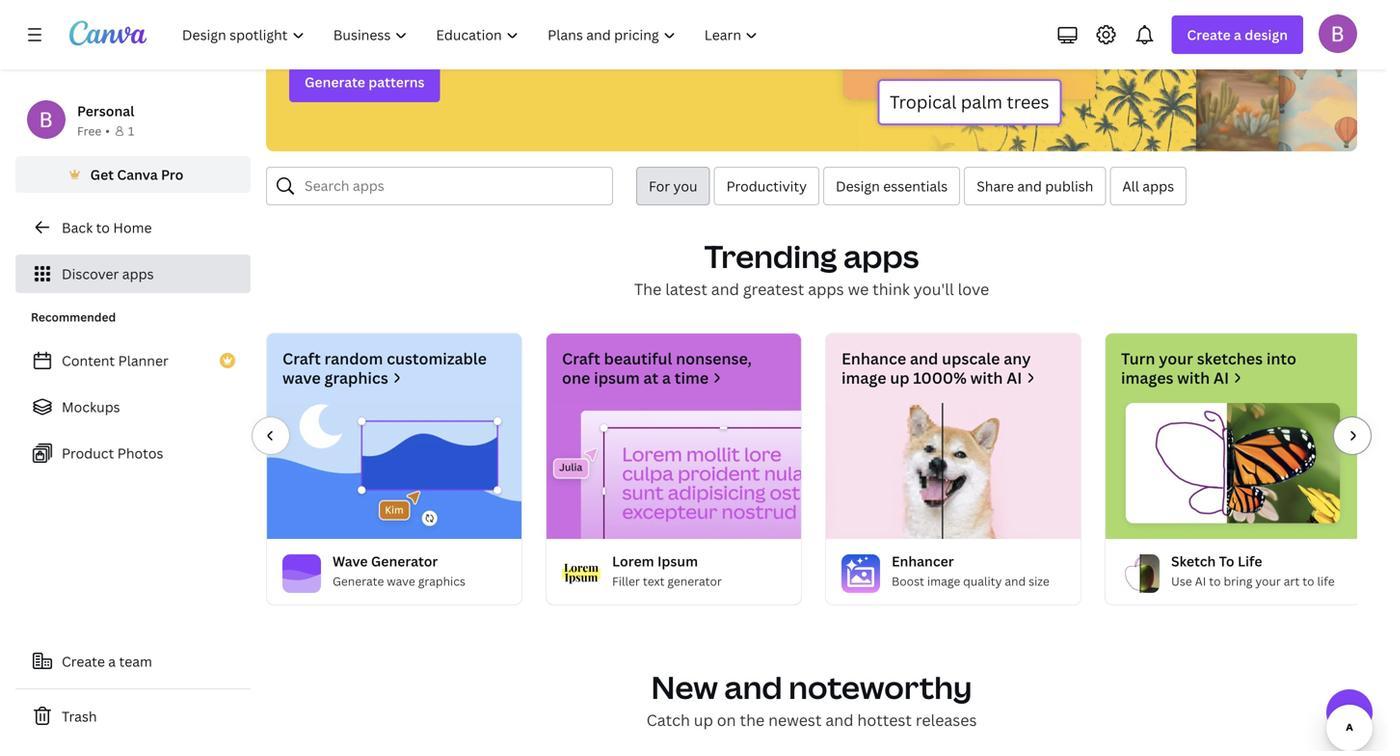 Task type: vqa. For each thing, say whether or not it's contained in the screenshot.
do not sell or share my data " for more information, or read our cookie policy .
no



Task type: locate. For each thing, give the bounding box(es) containing it.
up inside new and noteworthy catch up on the newest and hottest releases
[[694, 710, 713, 730]]

time
[[675, 367, 709, 388]]

a for design
[[1234, 26, 1242, 44]]

you'll
[[914, 279, 954, 299]]

0 vertical spatial your
[[1159, 348, 1194, 369]]

a inside dropdown button
[[1234, 26, 1242, 44]]

share
[[977, 177, 1014, 195]]

1 vertical spatial create
[[62, 652, 105, 671]]

1 horizontal spatial to
[[1209, 573, 1221, 589]]

team
[[119, 652, 152, 671]]

graphics inside craft random customizable wave graphics
[[325, 367, 388, 388]]

image inside enhancer boost image quality and size
[[928, 573, 961, 589]]

your left art
[[1256, 573, 1281, 589]]

1 with from the left
[[971, 367, 1003, 388]]

content planner link
[[15, 341, 251, 380]]

image inside "enhance and upscale any image up 1000% with ai"
[[842, 367, 887, 388]]

and left 'upscale' at top right
[[910, 348, 939, 369]]

design essentials button
[[824, 167, 961, 205]]

wave left random
[[283, 367, 321, 388]]

generate patterns button
[[289, 62, 440, 102]]

to left "bring"
[[1209, 573, 1221, 589]]

to right art
[[1303, 573, 1315, 589]]

with inside turn your sketches into images with ai
[[1178, 367, 1210, 388]]

create left design at the top right of the page
[[1187, 26, 1231, 44]]

ai left into
[[1214, 367, 1230, 388]]

a right at
[[662, 367, 671, 388]]

sketch to life use ai to bring your art to life
[[1172, 552, 1335, 589]]

create inside create a design dropdown button
[[1187, 26, 1231, 44]]

0 horizontal spatial with
[[971, 367, 1003, 388]]

0 vertical spatial generate
[[305, 73, 365, 91]]

ipsum
[[658, 552, 698, 570]]

list
[[15, 341, 251, 473]]

up left '1000%' on the right of page
[[890, 367, 910, 388]]

size
[[1029, 573, 1050, 589]]

0 horizontal spatial wave
[[283, 367, 321, 388]]

wave
[[283, 367, 321, 388], [387, 573, 415, 589]]

create a design
[[1187, 26, 1288, 44]]

1 vertical spatial your
[[1256, 573, 1281, 589]]

apps right all
[[1143, 177, 1175, 195]]

1 horizontal spatial up
[[890, 367, 910, 388]]

home
[[113, 218, 152, 237]]

2 with from the left
[[1178, 367, 1210, 388]]

wave for generator
[[387, 573, 415, 589]]

0 horizontal spatial image
[[842, 367, 887, 388]]

apps down 'back to home' link
[[122, 265, 154, 283]]

a text box shows "tropical palm trees" and behind it is a photo of two hands holding a spiral bound notebook with a repeating pattern of palm trees on the cover. behind that are more patterns. one is of cacti in the desert and the other is hot air balloons in the clouds. image
[[810, 0, 1358, 151]]

craft inside craft random customizable wave graphics
[[283, 348, 321, 369]]

lorem ipsum image
[[547, 403, 801, 539], [562, 554, 601, 593]]

create left team
[[62, 652, 105, 671]]

ai
[[1007, 367, 1023, 388], [1214, 367, 1230, 388], [1195, 573, 1207, 589]]

1 vertical spatial up
[[694, 710, 713, 730]]

your right turn
[[1159, 348, 1194, 369]]

trending
[[705, 235, 837, 277]]

create a design button
[[1172, 15, 1304, 54]]

enhancer image
[[842, 554, 880, 593]]

1 craft from the left
[[283, 348, 321, 369]]

up left on
[[694, 710, 713, 730]]

craft
[[283, 348, 321, 369], [562, 348, 601, 369]]

lorem ipsum image left filler
[[562, 554, 601, 593]]

wave down 'generator'
[[387, 573, 415, 589]]

bring
[[1224, 573, 1253, 589]]

with right images
[[1178, 367, 1210, 388]]

ai right use
[[1195, 573, 1207, 589]]

sketch to life image
[[1106, 403, 1361, 539], [1121, 554, 1160, 593]]

hottest
[[858, 710, 912, 730]]

your inside turn your sketches into images with ai
[[1159, 348, 1194, 369]]

Input field to search for apps search field
[[305, 168, 601, 204]]

0 horizontal spatial graphics
[[325, 367, 388, 388]]

to right 'back'
[[96, 218, 110, 237]]

generate
[[305, 73, 365, 91], [333, 573, 384, 589]]

a inside craft beautiful nonsense, one ipsum at a time
[[662, 367, 671, 388]]

discover apps
[[62, 265, 154, 283]]

1 vertical spatial sketch to life image
[[1121, 554, 1160, 593]]

a for team
[[108, 652, 116, 671]]

get canva pro
[[90, 165, 184, 184]]

lorem
[[612, 552, 654, 570]]

image
[[842, 367, 887, 388], [928, 573, 961, 589]]

into
[[1267, 348, 1297, 369]]

and right latest
[[711, 279, 740, 299]]

filler
[[612, 573, 640, 589]]

1 vertical spatial graphics
[[418, 573, 466, 589]]

0 vertical spatial create
[[1187, 26, 1231, 44]]

personal
[[77, 102, 134, 120]]

all
[[1123, 177, 1140, 195]]

0 vertical spatial sketch to life image
[[1106, 403, 1361, 539]]

product photos link
[[15, 434, 251, 473]]

enhance and upscale any image up 1000% with ai
[[842, 348, 1031, 388]]

wave generator image
[[283, 554, 321, 593]]

create
[[1187, 26, 1231, 44], [62, 652, 105, 671]]

generate inside button
[[305, 73, 365, 91]]

0 horizontal spatial create
[[62, 652, 105, 671]]

generate left the patterns
[[305, 73, 365, 91]]

design
[[1245, 26, 1288, 44]]

publish
[[1046, 177, 1094, 195]]

enhance
[[842, 348, 907, 369]]

with left any
[[971, 367, 1003, 388]]

1 horizontal spatial image
[[928, 573, 961, 589]]

2 horizontal spatial a
[[1234, 26, 1242, 44]]

1 horizontal spatial ai
[[1195, 573, 1207, 589]]

0 horizontal spatial a
[[108, 652, 116, 671]]

catch
[[647, 710, 690, 730]]

sketch to life image left use
[[1121, 554, 1160, 593]]

1 horizontal spatial with
[[1178, 367, 1210, 388]]

generate down "wave"
[[333, 573, 384, 589]]

graphics
[[325, 367, 388, 388], [418, 573, 466, 589]]

to
[[1220, 552, 1235, 570]]

product photos
[[62, 444, 163, 462]]

a left design at the top right of the page
[[1234, 26, 1242, 44]]

0 horizontal spatial your
[[1159, 348, 1194, 369]]

think
[[873, 279, 910, 299]]

1 horizontal spatial wave
[[387, 573, 415, 589]]

up
[[890, 367, 910, 388], [694, 710, 713, 730]]

sketch to life image up to
[[1106, 403, 1361, 539]]

and left size on the bottom of the page
[[1005, 573, 1026, 589]]

apps up the think
[[844, 235, 919, 277]]

2 vertical spatial a
[[108, 652, 116, 671]]

design essentials
[[836, 177, 948, 195]]

0 vertical spatial up
[[890, 367, 910, 388]]

releases
[[916, 710, 977, 730]]

craft inside craft beautiful nonsense, one ipsum at a time
[[562, 348, 601, 369]]

1 vertical spatial wave
[[387, 573, 415, 589]]

create inside create a team button
[[62, 652, 105, 671]]

trash
[[62, 707, 97, 726]]

share and publish
[[977, 177, 1094, 195]]

graphics inside wave generator generate wave graphics
[[418, 573, 466, 589]]

lorem ipsum image up ipsum
[[547, 403, 801, 539]]

on
[[717, 710, 736, 730]]

0 vertical spatial wave
[[283, 367, 321, 388]]

wave inside craft random customizable wave graphics
[[283, 367, 321, 388]]

2 craft from the left
[[562, 348, 601, 369]]

0 vertical spatial image
[[842, 367, 887, 388]]

pro
[[161, 165, 184, 184]]

apps for discover
[[122, 265, 154, 283]]

1 vertical spatial generate
[[333, 573, 384, 589]]

1 horizontal spatial craft
[[562, 348, 601, 369]]

mockups link
[[15, 388, 251, 426]]

create a team
[[62, 652, 152, 671]]

your
[[1159, 348, 1194, 369], [1256, 573, 1281, 589]]

sketch
[[1172, 552, 1216, 570]]

latest
[[666, 279, 708, 299]]

image left '1000%' on the right of page
[[842, 367, 887, 388]]

1 vertical spatial a
[[662, 367, 671, 388]]

for you button
[[636, 167, 710, 205]]

top level navigation element
[[170, 15, 775, 54]]

beautiful
[[604, 348, 672, 369]]

and inside button
[[1018, 177, 1042, 195]]

and right "share"
[[1018, 177, 1042, 195]]

customizable
[[387, 348, 487, 369]]

list containing content planner
[[15, 341, 251, 473]]

ipsum
[[594, 367, 640, 388]]

generate inside wave generator generate wave graphics
[[333, 573, 384, 589]]

1 horizontal spatial graphics
[[418, 573, 466, 589]]

0 horizontal spatial craft
[[283, 348, 321, 369]]

1 horizontal spatial create
[[1187, 26, 1231, 44]]

1 vertical spatial image
[[928, 573, 961, 589]]

apps inside button
[[1143, 177, 1175, 195]]

1
[[128, 123, 134, 139]]

create a team button
[[15, 642, 251, 681]]

2 horizontal spatial to
[[1303, 573, 1315, 589]]

ai right 'upscale' at top right
[[1007, 367, 1023, 388]]

1 horizontal spatial a
[[662, 367, 671, 388]]

content
[[62, 351, 115, 370]]

with
[[971, 367, 1003, 388], [1178, 367, 1210, 388]]

and
[[1018, 177, 1042, 195], [711, 279, 740, 299], [910, 348, 939, 369], [1005, 573, 1026, 589], [725, 666, 783, 708], [826, 710, 854, 730]]

generator
[[668, 573, 722, 589]]

0 horizontal spatial up
[[694, 710, 713, 730]]

wave for random
[[283, 367, 321, 388]]

1 horizontal spatial your
[[1256, 573, 1281, 589]]

apps
[[1143, 177, 1175, 195], [844, 235, 919, 277], [122, 265, 154, 283], [808, 279, 844, 299]]

1000%
[[914, 367, 967, 388]]

image down the enhancer
[[928, 573, 961, 589]]

2 horizontal spatial ai
[[1214, 367, 1230, 388]]

0 vertical spatial graphics
[[325, 367, 388, 388]]

wave inside wave generator generate wave graphics
[[387, 573, 415, 589]]

with inside "enhance and upscale any image up 1000% with ai"
[[971, 367, 1003, 388]]

a left team
[[108, 652, 116, 671]]

craft left random
[[283, 348, 321, 369]]

0 vertical spatial a
[[1234, 26, 1242, 44]]

0 horizontal spatial ai
[[1007, 367, 1023, 388]]

a inside button
[[108, 652, 116, 671]]

craft left beautiful
[[562, 348, 601, 369]]

apps left we
[[808, 279, 844, 299]]



Task type: describe. For each thing, give the bounding box(es) containing it.
and inside "enhance and upscale any image up 1000% with ai"
[[910, 348, 939, 369]]

patterns
[[369, 73, 425, 91]]

and inside enhancer boost image quality and size
[[1005, 573, 1026, 589]]

trash link
[[15, 697, 251, 736]]

upscale
[[942, 348, 1000, 369]]

enhancer image
[[826, 403, 1081, 539]]

turn
[[1121, 348, 1156, 369]]

you
[[674, 177, 698, 195]]

back
[[62, 218, 93, 237]]

text
[[643, 573, 665, 589]]

trending apps the latest and greatest apps we think you'll love
[[634, 235, 990, 299]]

newest
[[769, 710, 822, 730]]

free
[[77, 123, 101, 139]]

boost
[[892, 573, 925, 589]]

quality
[[964, 573, 1002, 589]]

images
[[1121, 367, 1174, 388]]

product
[[62, 444, 114, 462]]

any
[[1004, 348, 1031, 369]]

back to home
[[62, 218, 152, 237]]

0 vertical spatial lorem ipsum image
[[547, 403, 801, 539]]

generate patterns
[[305, 73, 425, 91]]

greatest
[[743, 279, 805, 299]]

lorem ipsum filler text generator
[[612, 552, 722, 589]]

the
[[740, 710, 765, 730]]

enhancer
[[892, 552, 954, 570]]

for you
[[649, 177, 698, 195]]

one
[[562, 367, 590, 388]]

productivity
[[727, 177, 807, 195]]

and inside trending apps the latest and greatest apps we think you'll love
[[711, 279, 740, 299]]

enhancer boost image quality and size
[[892, 552, 1050, 589]]

we
[[848, 279, 869, 299]]

sketches
[[1197, 348, 1263, 369]]

and right newest
[[826, 710, 854, 730]]

free •
[[77, 123, 110, 139]]

back to home link
[[15, 208, 251, 247]]

your inside sketch to life use ai to bring your art to life
[[1256, 573, 1281, 589]]

craft for one
[[562, 348, 601, 369]]

graphics for random
[[325, 367, 388, 388]]

share and publish button
[[965, 167, 1106, 205]]

turn your sketches into images with ai
[[1121, 348, 1297, 388]]

discover apps link
[[15, 255, 251, 293]]

up inside "enhance and upscale any image up 1000% with ai"
[[890, 367, 910, 388]]

discover
[[62, 265, 119, 283]]

new and noteworthy catch up on the newest and hottest releases
[[647, 666, 977, 730]]

life
[[1238, 552, 1263, 570]]

canva
[[117, 165, 158, 184]]

wave
[[333, 552, 368, 570]]

get canva pro button
[[15, 156, 251, 193]]

wave generator image
[[267, 403, 522, 539]]

craft for wave
[[283, 348, 321, 369]]

design
[[836, 177, 880, 195]]

ai inside "enhance and upscale any image up 1000% with ai"
[[1007, 367, 1023, 388]]

all apps
[[1123, 177, 1175, 195]]

apps for trending
[[844, 235, 919, 277]]

1 vertical spatial lorem ipsum image
[[562, 554, 601, 593]]

craft random customizable wave graphics
[[283, 348, 487, 388]]

create for create a design
[[1187, 26, 1231, 44]]

photos
[[117, 444, 163, 462]]

art
[[1284, 573, 1300, 589]]

ai inside turn your sketches into images with ai
[[1214, 367, 1230, 388]]

new
[[651, 666, 718, 708]]

•
[[105, 123, 110, 139]]

graphics for generator
[[418, 573, 466, 589]]

random
[[325, 348, 383, 369]]

bob builder image
[[1319, 14, 1358, 53]]

craft beautiful nonsense, one ipsum at a time
[[562, 348, 752, 388]]

generator
[[371, 552, 438, 570]]

and up the
[[725, 666, 783, 708]]

love
[[958, 279, 990, 299]]

content planner
[[62, 351, 169, 370]]

noteworthy
[[789, 666, 973, 708]]

life
[[1318, 573, 1335, 589]]

get
[[90, 165, 114, 184]]

ai inside sketch to life use ai to bring your art to life
[[1195, 573, 1207, 589]]

0 horizontal spatial to
[[96, 218, 110, 237]]

apps for all
[[1143, 177, 1175, 195]]

essentials
[[884, 177, 948, 195]]

wave generator generate wave graphics
[[333, 552, 466, 589]]

the
[[634, 279, 662, 299]]

create for create a team
[[62, 652, 105, 671]]

for
[[649, 177, 670, 195]]

productivity button
[[714, 167, 820, 205]]

at
[[644, 367, 659, 388]]



